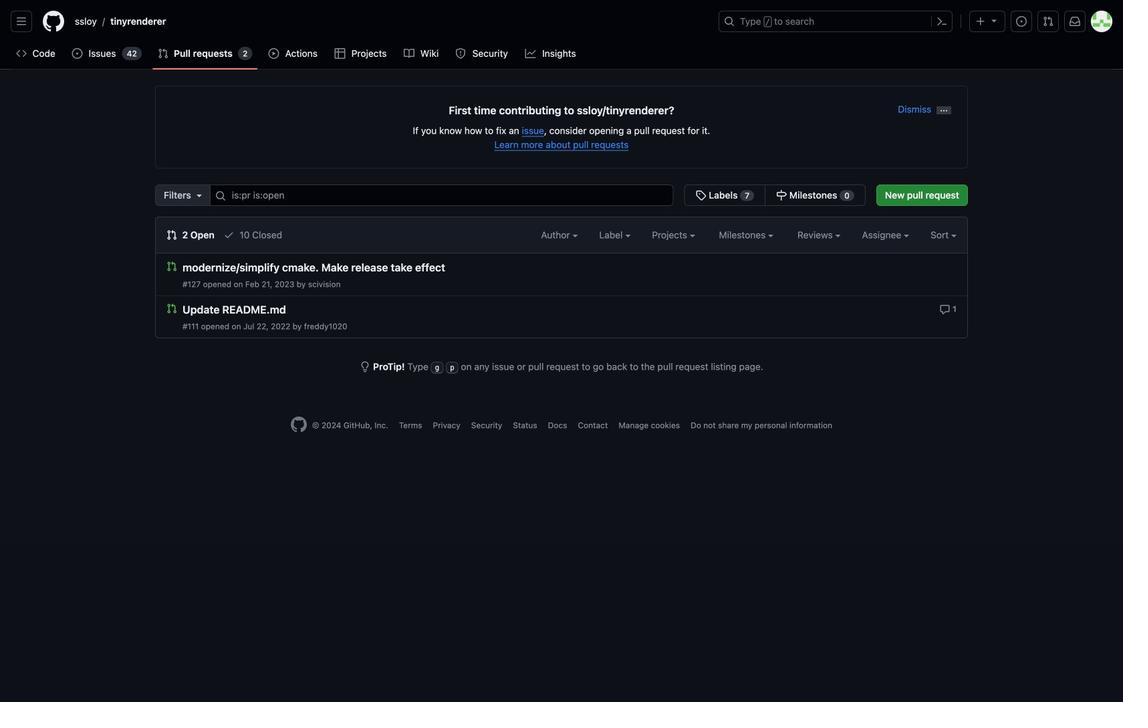 Task type: locate. For each thing, give the bounding box(es) containing it.
git pull request image
[[1043, 16, 1054, 27], [167, 230, 177, 240]]

1 horizontal spatial issue opened image
[[1017, 16, 1027, 27]]

graph image
[[525, 48, 536, 59]]

0 vertical spatial triangle down image
[[989, 15, 1000, 26]]

1 vertical spatial triangle down image
[[194, 190, 205, 201]]

triangle down image left search icon
[[194, 190, 205, 201]]

open pull request image
[[167, 261, 177, 272], [167, 303, 177, 314]]

tag image
[[696, 190, 707, 201]]

triangle down image right plus icon
[[989, 15, 1000, 26]]

None search field
[[155, 185, 866, 206]]

check image
[[224, 230, 235, 240]]

0 vertical spatial open pull request element
[[167, 261, 177, 272]]

0 vertical spatial open pull request image
[[167, 261, 177, 272]]

2 open pull request image from the top
[[167, 303, 177, 314]]

Search all issues text field
[[210, 185, 674, 206]]

1 horizontal spatial git pull request image
[[1043, 16, 1054, 27]]

issue opened image right plus icon
[[1017, 16, 1027, 27]]

0 horizontal spatial git pull request image
[[167, 230, 177, 240]]

issue opened image right code image
[[72, 48, 83, 59]]

git pull request image left the check image
[[167, 230, 177, 240]]

issue opened image
[[1017, 16, 1027, 27], [72, 48, 83, 59]]

git pull request image
[[158, 48, 168, 59]]

search image
[[215, 191, 226, 201]]

git pull request image left the notifications image
[[1043, 16, 1054, 27]]

light bulb image
[[360, 361, 371, 372]]

author image
[[573, 235, 578, 237]]

list
[[70, 11, 711, 32]]

triangle down image
[[989, 15, 1000, 26], [194, 190, 205, 201]]

0 vertical spatial issue opened image
[[1017, 16, 1027, 27]]

open pull request element
[[167, 261, 177, 272], [167, 303, 177, 314]]

1 open pull request element from the top
[[167, 261, 177, 272]]

1 vertical spatial open pull request element
[[167, 303, 177, 314]]

0 vertical spatial git pull request image
[[1043, 16, 1054, 27]]

1 open pull request image from the top
[[167, 261, 177, 272]]

0 horizontal spatial triangle down image
[[194, 190, 205, 201]]

0 horizontal spatial issue opened image
[[72, 48, 83, 59]]

1 vertical spatial open pull request image
[[167, 303, 177, 314]]



Task type: describe. For each thing, give the bounding box(es) containing it.
command palette image
[[937, 16, 948, 27]]

assignees image
[[904, 235, 910, 237]]

plus image
[[976, 16, 986, 27]]

1 horizontal spatial triangle down image
[[989, 15, 1000, 26]]

1 vertical spatial issue opened image
[[72, 48, 83, 59]]

notifications image
[[1070, 16, 1081, 27]]

2 open pull request element from the top
[[167, 303, 177, 314]]

1 vertical spatial git pull request image
[[167, 230, 177, 240]]

Issues search field
[[210, 185, 674, 206]]

homepage image
[[43, 11, 64, 32]]

homepage image
[[291, 417, 307, 433]]

label image
[[625, 235, 631, 237]]

comment image
[[940, 304, 950, 315]]

play image
[[268, 48, 279, 59]]

issue element
[[685, 185, 866, 206]]

table image
[[335, 48, 345, 59]]

milestone image
[[777, 190, 787, 201]]

book image
[[404, 48, 415, 59]]

code image
[[16, 48, 27, 59]]

shield image
[[456, 48, 466, 59]]



Task type: vqa. For each thing, say whether or not it's contained in the screenshot.
Issue Opened icon to the top
yes



